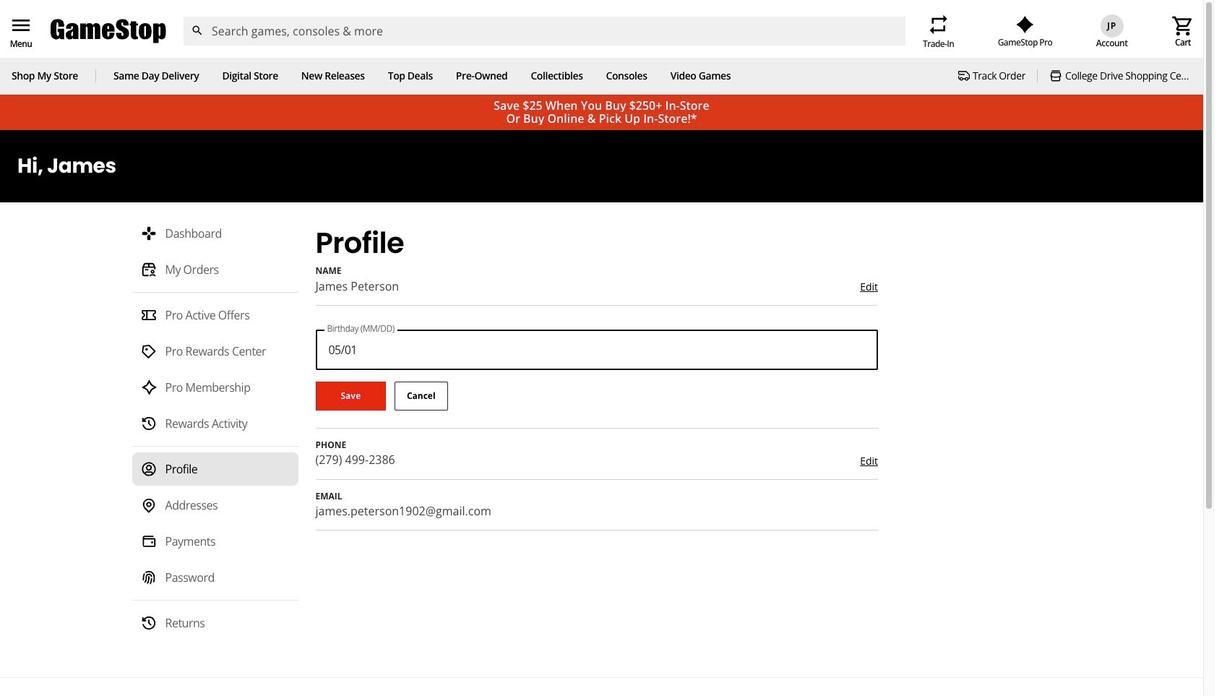 Task type: describe. For each thing, give the bounding box(es) containing it.
dashboard icon image
[[141, 226, 157, 242]]

pro active offers icon image
[[141, 307, 157, 323]]

pro rewards center icon image
[[141, 344, 157, 360]]

returns icon image
[[141, 615, 157, 631]]

rewards activity icon image
[[141, 416, 157, 432]]

gamestop image
[[51, 17, 166, 45]]

addresses icon image
[[141, 498, 157, 514]]



Task type: locate. For each thing, give the bounding box(es) containing it.
password icon image
[[141, 570, 157, 586]]

pro membership icon image
[[141, 380, 157, 396]]

profile icon image
[[141, 461, 157, 477]]

Search games, consoles & more search field
[[212, 17, 880, 46]]

payments icon image
[[141, 534, 157, 550]]

gamestop pro icon image
[[1017, 16, 1035, 33]]

my orders icon image
[[141, 262, 157, 278]]

None text field
[[316, 329, 879, 370]]

None search field
[[183, 17, 906, 46]]



